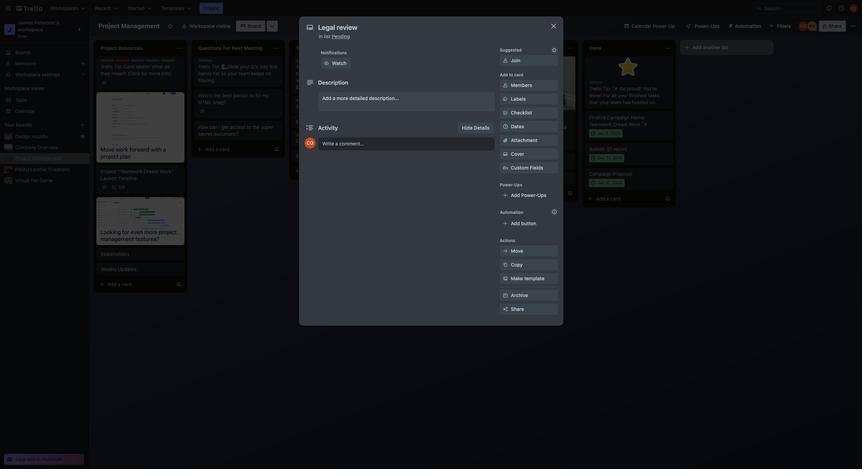 Task type: describe. For each thing, give the bounding box(es) containing it.
you're
[[643, 86, 657, 92]]

mean?
[[112, 71, 126, 76]]

detailed
[[350, 95, 368, 101]]

a down jan 31, 2020 'checkbox'
[[607, 196, 609, 202]]

1 horizontal spatial share button
[[819, 21, 846, 32]]

pending
[[332, 33, 350, 39]]

color: sky, title: "trello tip" element for trello tip: ✨ be proud! you're done! for all your finished tasks that your team has hustled on.
[[589, 81, 608, 86]]

add left another
[[693, 44, 702, 50]]

create from template… image for submit q1 report
[[665, 196, 671, 202]]

so inside trello tip trello tip: 🌊slide your q's into this handy list so your team keeps on flowing.
[[221, 71, 226, 76]]

add down suggested
[[500, 72, 508, 77]]

✨ inside finalize campaign name: teamwork dream work ✨
[[642, 122, 648, 127]]

0 vertical spatial share
[[829, 23, 842, 29]]

q1
[[606, 146, 612, 152]]

jan for campaign
[[598, 180, 605, 186]]

hide details
[[462, 125, 490, 131]]

1 vertical spatial share button
[[500, 304, 558, 315]]

your down the '🌊slide'
[[228, 71, 237, 76]]

sm image for members
[[502, 82, 509, 89]]

power- inside power-ups button
[[695, 23, 711, 29]]

campaign inside finalize campaign name: teamwork dream work ✨
[[607, 115, 630, 120]]

join
[[511, 57, 521, 63]]

where
[[335, 64, 348, 70]]

work"
[[160, 169, 173, 175]]

how can i get access to the super secret document? link
[[198, 124, 278, 138]]

design for design team social media assets
[[394, 107, 408, 113]]

can inside the trello tip trello tip: this is where assigned tasks live so that your team can see who's working on what and when it's due.
[[358, 71, 366, 76]]

tip: inside trello tip: card labels! what do they mean? (click for more info)
[[114, 64, 122, 70]]

description…
[[369, 95, 399, 101]]

add a more detailed description… link
[[318, 92, 495, 112]]

what
[[151, 64, 163, 70]]

labels
[[511, 96, 526, 102]]

a down weekly updates
[[118, 281, 120, 287]]

open information menu image
[[838, 5, 845, 12]]

color: sky, title: "trello tip" element for trello tip: splash those redtape- heavy issues that are slowing your team down here.
[[492, 113, 510, 118]]

report
[[613, 146, 627, 152]]

the for who's
[[214, 93, 221, 98]]

can inside how can i get access to the super secret document?
[[209, 124, 218, 130]]

sketch the "teamy dreamy" font
[[296, 153, 370, 159]]

card down 'custom'
[[513, 190, 523, 196]]

labels link
[[500, 94, 558, 105]]

Dec 17, 2019 checkbox
[[589, 154, 624, 162]]

see
[[367, 71, 375, 76]]

who's
[[296, 77, 309, 83]]

create button
[[200, 3, 223, 14]]

attachment
[[511, 137, 538, 143]]

j
[[8, 25, 12, 33]]

0 / 6
[[118, 185, 125, 190]]

ups inside power-ups button
[[711, 23, 720, 29]]

filters
[[777, 23, 791, 29]]

(click
[[127, 71, 140, 76]]

your down the for
[[599, 99, 609, 105]]

dates button
[[500, 121, 558, 132]]

upgrade
[[16, 457, 35, 463]]

add down the secret
[[205, 146, 214, 152]]

filters button
[[767, 21, 793, 32]]

create
[[204, 5, 219, 11]]

campaign inside "link"
[[589, 171, 612, 177]]

color: orange, title: "one more step" element for curate
[[296, 134, 310, 136]]

color: orange, title: "one more step" element for freelancer
[[492, 156, 505, 158]]

trello tip: 🌊slide your q's into this handy list so your team keeps on flowing. link
[[198, 63, 278, 84]]

project management inside board name text field
[[98, 22, 160, 30]]

on inside trello tip trello tip: 🌊slide your q's into this handy list so your team keeps on flowing.
[[266, 71, 271, 76]]

project inside board name text field
[[98, 22, 120, 30]]

and
[[348, 77, 356, 83]]

sm image for join
[[502, 57, 509, 64]]

jan for finalize
[[598, 131, 605, 136]]

0 horizontal spatial christina overa (christinaovera) image
[[304, 138, 316, 149]]

make
[[511, 276, 523, 282]]

add power-ups link
[[500, 190, 558, 201]]

labels!
[[136, 64, 150, 70]]

customer
[[312, 138, 333, 144]]

card down updates
[[122, 281, 132, 287]]

in
[[319, 33, 323, 39]]

workspace for workspace visible
[[190, 23, 215, 29]]

calendar for calendar power-up
[[632, 23, 652, 29]]

tip for trello tip: 🌊slide your q's into this handy list so your team keeps on flowing.
[[210, 59, 217, 64]]

legal
[[394, 93, 406, 98]]

curate
[[296, 138, 311, 144]]

weekly updates link
[[101, 266, 180, 273]]

updates
[[118, 266, 137, 272]]

your boards
[[4, 122, 32, 128]]

trello tip trello tip: splash those redtape- heavy issues that are slowing your team down here.
[[492, 113, 568, 137]]

add up the banner at the left top of the page
[[322, 95, 331, 101]]

tip: for trello tip: ✨ be proud! you're done! for all your finished tasks that your team has hustled on.
[[603, 86, 611, 92]]

list inside button
[[722, 44, 729, 50]]

priority
[[116, 59, 130, 64]]

they
[[101, 71, 110, 76]]

add a card button down jan 31, 2020
[[585, 193, 662, 204]]

your inside the trello tip trello tip: this is where assigned tasks live so that your team can see who's working on what and when it's due.
[[335, 71, 344, 76]]

submit q1 report
[[589, 146, 627, 152]]

1 horizontal spatial create from template… image
[[470, 137, 475, 143]]

sm image for cover
[[502, 151, 509, 158]]

leather
[[30, 167, 47, 172]]

star or unstar board image
[[167, 23, 173, 29]]

Jan 31, 2020 checkbox
[[589, 179, 625, 187]]

team for where
[[346, 71, 357, 76]]

freelancer contracts
[[492, 160, 537, 166]]

add a card down weekly updates
[[107, 281, 132, 287]]

2 horizontal spatial color: purple, title: "design team" element
[[394, 107, 419, 113]]

virtual pet game link
[[15, 177, 85, 184]]

1 vertical spatial management
[[32, 156, 61, 161]]

to inside who's the best person to fix my html snag?
[[250, 93, 254, 98]]

overview
[[38, 145, 58, 150]]

get
[[221, 124, 229, 130]]

0 horizontal spatial ups
[[514, 182, 522, 188]]

tasks inside 'trello tip trello tip: ✨ be proud! you're done! for all your finished tasks that your team has hustled on.'
[[648, 93, 660, 98]]

a up sketch site banner link
[[333, 95, 335, 101]]

to right upgrade at left
[[36, 457, 41, 463]]

a down 'custom'
[[509, 190, 512, 196]]

huddle
[[32, 134, 48, 139]]

the inside how can i get access to the super secret document?
[[253, 124, 260, 130]]

slowing
[[540, 124, 557, 130]]

0 horizontal spatial team
[[146, 59, 156, 64]]

add a card down jan 31, 2020 'checkbox'
[[596, 196, 621, 202]]

1 vertical spatial power-ups
[[500, 182, 522, 188]]

sketch site banner link
[[296, 103, 376, 110]]

pwau leather creations
[[15, 167, 70, 172]]

dream inside finalize campaign name: teamwork dream work ✨
[[613, 122, 628, 127]]

heavy
[[492, 124, 505, 130]]

tip for trello tip: this is where assigned tasks live so that your team can see who's working on what and when it's due.
[[308, 59, 315, 64]]

add down jan 31, 2020 'checkbox'
[[596, 196, 605, 202]]

j link
[[4, 24, 15, 35]]

is
[[330, 64, 334, 70]]

"teamy
[[321, 153, 338, 159]]

add a card down document?
[[205, 146, 230, 152]]

trello inside trello tip: card labels! what do they mean? (click for more info)
[[101, 64, 113, 70]]

legal review link
[[394, 92, 474, 99]]

access
[[230, 124, 245, 130]]

visible
[[216, 23, 231, 29]]

company overview
[[15, 145, 58, 150]]

upgrade to premium link
[[4, 454, 84, 465]]

my
[[262, 93, 269, 98]]

company overview link
[[15, 144, 85, 151]]

site
[[313, 104, 321, 109]]

pet
[[31, 178, 38, 183]]

freelancer contracts link
[[492, 160, 571, 167]]

tip for trello tip: ✨ be proud! you're done! for all your finished tasks that your team has hustled on.
[[602, 81, 608, 86]]

Board name text field
[[95, 21, 163, 32]]

christina overa (christinaovera) image
[[850, 4, 858, 12]]

add a card button down weekly updates link
[[96, 279, 174, 290]]

color: lime, title: "halp" element
[[161, 59, 175, 64]]

0 horizontal spatial project management
[[15, 156, 61, 161]]

trello tip: this is where assigned tasks live so that your team can see who's working on what and when it's due. link
[[296, 63, 376, 91]]

17,
[[606, 156, 612, 161]]

freelancer
[[492, 160, 515, 166]]

2020 for proposal
[[612, 180, 623, 186]]

sm image for make template
[[502, 275, 509, 282]]

search image
[[756, 6, 762, 11]]

team inside 'trello tip trello tip: ✨ be proud! you're done! for all your finished tasks that your team has hustled on.'
[[611, 99, 622, 105]]

automation inside button
[[735, 23, 761, 29]]

2 sketch from the top
[[296, 153, 311, 159]]

those
[[531, 117, 543, 123]]

add a card button down custom fields button at the top right of page
[[487, 188, 565, 199]]

sm image for suggested
[[551, 47, 558, 54]]

calendar link
[[15, 108, 85, 115]]

campaign proposal
[[589, 171, 633, 177]]

launch
[[101, 176, 117, 181]]

pending link
[[332, 33, 350, 39]]

be
[[620, 86, 626, 92]]

for
[[141, 71, 148, 76]]

design team social media assets
[[394, 107, 438, 118]]

what
[[336, 77, 347, 83]]

that inside 'trello tip trello tip: ✨ be proud! you're done! for all your finished tasks that your team has hustled on.'
[[589, 99, 598, 105]]

trello tip trello tip: ✨ be proud! you're done! for all your finished tasks that your team has hustled on.
[[589, 81, 660, 105]]

description
[[318, 80, 348, 86]]

0 vertical spatial color: purple, title: "design team" element
[[131, 59, 156, 64]]

free
[[18, 34, 27, 39]]

1 vertical spatial more
[[337, 95, 348, 101]]

sm image for watch
[[323, 60, 330, 67]]

email
[[306, 119, 318, 125]]

Write a comment text field
[[318, 138, 495, 150]]

0 horizontal spatial create from template… image
[[274, 147, 280, 152]]

🌊slide
[[221, 64, 239, 70]]

fix
[[256, 93, 261, 98]]

0 notifications image
[[825, 4, 833, 12]]

a down document?
[[216, 146, 218, 152]]

your down be
[[618, 93, 628, 98]]

add down weekly
[[107, 281, 117, 287]]

automation button
[[726, 21, 766, 32]]

activity
[[318, 125, 338, 131]]

trello tip: splash those redtape- heavy issues that are slowing your team down here. link
[[492, 117, 571, 138]]

done!
[[589, 93, 602, 98]]

color: sky, title: "trello tip" element for trello tip: this is where assigned tasks live so that your team can see who's working on what and when it's due.
[[296, 59, 315, 64]]

add down 'custom'
[[511, 192, 520, 198]]

media
[[408, 112, 422, 118]]



Task type: vqa. For each thing, say whether or not it's contained in the screenshot.
the top the Team
yes



Task type: locate. For each thing, give the bounding box(es) containing it.
1 vertical spatial project management
[[15, 156, 61, 161]]

sm image up 'freelancer'
[[502, 151, 509, 158]]

html
[[198, 99, 212, 105]]

management
[[121, 22, 160, 30], [32, 156, 61, 161]]

team down the all at top right
[[611, 99, 622, 105]]

members link up labels "link"
[[500, 80, 558, 91]]

tip: up live
[[310, 64, 318, 70]]

1 horizontal spatial the
[[253, 124, 260, 130]]

2020 right 31,
[[612, 180, 623, 186]]

jan inside the jan 9, 2020 option
[[598, 131, 605, 136]]

members for the members link to the left
[[15, 61, 36, 66]]

i
[[219, 124, 220, 130]]

2 vertical spatial project
[[101, 169, 116, 175]]

sm image inside watch button
[[323, 60, 330, 67]]

who's the best person to fix my html snag? link
[[198, 92, 278, 106]]

can
[[358, 71, 366, 76], [209, 124, 218, 130]]

to down join
[[509, 72, 513, 77]]

2 jan from the top
[[598, 180, 605, 186]]

christina overa (christinaovera) image down email
[[304, 138, 316, 149]]

1 horizontal spatial management
[[121, 22, 160, 30]]

2020 right 9,
[[611, 131, 621, 136]]

tasks inside the trello tip trello tip: this is where assigned tasks live so that your team can see who's working on what and when it's due.
[[296, 71, 308, 76]]

1 jan from the top
[[598, 131, 605, 136]]

2019
[[613, 156, 622, 161]]

project inside the "project "teamwork dream work" launch timeline"
[[101, 169, 116, 175]]

sm image down the add to card
[[502, 82, 509, 89]]

tasks up on.
[[648, 93, 660, 98]]

trello tip trello tip: this is where assigned tasks live so that your team can see who's working on what and when it's due.
[[296, 59, 375, 90]]

curate customer list
[[296, 138, 341, 144]]

sm image for move
[[502, 248, 509, 255]]

tip: inside the trello tip trello tip: this is where assigned tasks live so that your team can see who's working on what and when it's due.
[[310, 64, 318, 70]]

0 horizontal spatial more
[[149, 71, 160, 76]]

0 vertical spatial can
[[358, 71, 366, 76]]

sm image inside the checklist link
[[502, 109, 509, 116]]

team left the banner at the left top of the page
[[311, 99, 322, 104]]

the for sketch
[[313, 153, 320, 159]]

tip: up mean?
[[114, 64, 122, 70]]

so up working
[[318, 71, 323, 76]]

create from template… image
[[470, 137, 475, 143], [274, 147, 280, 152]]

1 horizontal spatial team
[[311, 99, 322, 104]]

add power-ups
[[511, 192, 547, 198]]

1 vertical spatial dream
[[144, 169, 158, 175]]

more inside trello tip: card labels! what do they mean? (click for more info)
[[149, 71, 160, 76]]

project "teamwork dream work" launch timeline link
[[101, 168, 180, 182]]

list right another
[[722, 44, 729, 50]]

1 vertical spatial create from template… image
[[665, 196, 671, 202]]

team down heavy
[[492, 131, 503, 137]]

tip: inside "trello tip trello tip: splash those redtape- heavy issues that are slowing your team down here."
[[505, 117, 513, 123]]

1 horizontal spatial power-ups
[[695, 23, 720, 29]]

automation down search image
[[735, 23, 761, 29]]

dream left work
[[613, 122, 628, 127]]

christina overa (christinaovera) image
[[799, 21, 808, 31], [304, 138, 316, 149]]

sm image inside move link
[[502, 248, 509, 255]]

sm image down close dialog image
[[551, 47, 558, 54]]

0 vertical spatial automation
[[735, 23, 761, 29]]

close dialog image
[[550, 22, 558, 30]]

add left button
[[511, 221, 520, 227]]

tip: inside 'trello tip trello tip: ✨ be proud! you're done! for all your finished tasks that your team has hustled on.'
[[603, 86, 611, 92]]

are
[[531, 124, 538, 130]]

0 vertical spatial dream
[[613, 122, 628, 127]]

tip: up the for
[[603, 86, 611, 92]]

share left show menu image
[[829, 23, 842, 29]]

1 vertical spatial that
[[589, 99, 598, 105]]

0 vertical spatial create from template… image
[[470, 137, 475, 143]]

contracts
[[516, 160, 537, 166]]

list inside trello tip trello tip: 🌊slide your q's into this handy list so your team keeps on flowing.
[[213, 71, 220, 76]]

add a card button down the assets on the top
[[390, 134, 467, 145]]

1 horizontal spatial members
[[511, 82, 532, 88]]

do
[[164, 64, 170, 70]]

jan left 9,
[[598, 131, 605, 136]]

details
[[474, 125, 490, 131]]

sm image left the labels at the top right of the page
[[502, 96, 509, 103]]

to inside how can i get access to the super secret document?
[[247, 124, 251, 130]]

1 horizontal spatial calendar
[[632, 23, 652, 29]]

your
[[4, 122, 15, 128]]

fields
[[530, 165, 543, 171]]

make template
[[511, 276, 545, 282]]

1 vertical spatial project
[[15, 156, 31, 161]]

0 horizontal spatial power-ups
[[500, 182, 522, 188]]

checklist link
[[500, 107, 558, 118]]

1 vertical spatial calendar
[[15, 108, 35, 114]]

that down is
[[324, 71, 333, 76]]

show menu image
[[850, 23, 856, 30]]

0 horizontal spatial ✨
[[613, 86, 619, 92]]

team for q's
[[239, 71, 250, 76]]

add another list
[[693, 44, 729, 50]]

this
[[319, 64, 329, 70]]

person
[[233, 93, 249, 98]]

team left keeps at the left of page
[[239, 71, 250, 76]]

2 vertical spatial that
[[521, 124, 530, 130]]

super
[[261, 124, 274, 130]]

notifications
[[321, 50, 347, 55]]

sm image inside join link
[[502, 57, 509, 64]]

1 horizontal spatial dream
[[613, 122, 628, 127]]

dec 17, 2019
[[598, 156, 622, 161]]

31,
[[606, 180, 611, 186]]

tip: for trello tip: 🌊slide your q's into this handy list so your team keeps on flowing.
[[212, 64, 220, 70]]

views
[[31, 85, 44, 91]]

color: orange, title: "one more step" element up 'freelancer'
[[492, 156, 505, 158]]

color: red, title: "priority" element
[[116, 59, 130, 64]]

workspace inside button
[[190, 23, 215, 29]]

sm image for automation
[[726, 21, 735, 30]]

create from template… image
[[567, 191, 573, 196], [665, 196, 671, 202], [176, 282, 182, 287]]

card down jan 31, 2020
[[611, 196, 621, 202]]

2 vertical spatial color: purple, title: "design team" element
[[394, 107, 419, 113]]

1 vertical spatial color: purple, title: "design team" element
[[296, 99, 322, 104]]

color: purple, title: "design team" element
[[131, 59, 156, 64], [296, 99, 322, 104], [394, 107, 419, 113]]

your up what
[[335, 71, 344, 76]]

sm image inside labels "link"
[[502, 96, 509, 103]]

1 horizontal spatial automation
[[735, 23, 761, 29]]

sm image for labels
[[502, 96, 509, 103]]

template
[[524, 276, 545, 282]]

virtual
[[15, 178, 30, 183]]

1 vertical spatial members link
[[500, 80, 558, 91]]

the inside who's the best person to fix my html snag?
[[214, 93, 221, 98]]

1 vertical spatial campaign
[[589, 171, 612, 177]]

more up sketch site banner link
[[337, 95, 348, 101]]

sm image for copy
[[502, 262, 509, 269]]

0 vertical spatial the
[[214, 93, 221, 98]]

add button button
[[500, 218, 558, 229]]

sketch inside design team sketch site banner
[[296, 104, 311, 109]]

christina overa (christinaovera) image right filters
[[799, 21, 808, 31]]

sketch the "teamy dreamy" font link
[[296, 153, 376, 160]]

team for sketch
[[311, 99, 322, 104]]

secret
[[198, 131, 212, 137]]

the up snag?
[[214, 93, 221, 98]]

members for the members link to the bottom
[[511, 82, 532, 88]]

2 horizontal spatial that
[[589, 99, 598, 105]]

design inside design team sketch site banner
[[296, 99, 310, 104]]

1 horizontal spatial color: purple, title: "design team" element
[[296, 99, 322, 104]]

add down social
[[401, 137, 410, 143]]

0 vertical spatial members link
[[0, 58, 90, 69]]

add a card
[[401, 137, 425, 143], [205, 146, 230, 152], [498, 190, 523, 196], [596, 196, 621, 202], [107, 281, 132, 287]]

sm image inside automation button
[[726, 21, 735, 30]]

color: sky, title: "trello tip" element
[[146, 59, 164, 64], [198, 59, 217, 64], [296, 59, 315, 64], [589, 81, 608, 86], [492, 113, 510, 118]]

so down the '🌊slide'
[[221, 71, 226, 76]]

that inside "trello tip trello tip: splash those redtape- heavy issues that are slowing your team down here."
[[521, 124, 530, 130]]

1 horizontal spatial create from template… image
[[567, 191, 573, 196]]

1 horizontal spatial more
[[337, 95, 348, 101]]

0 vertical spatial project
[[98, 22, 120, 30]]

tip inside trello tip trello tip: 🌊slide your q's into this handy list so your team keeps on flowing.
[[210, 59, 217, 64]]

color: yellow, title: "copy request" element
[[101, 59, 114, 62]]

watch
[[332, 60, 346, 66]]

sm image down actions
[[502, 248, 509, 255]]

ups inside 'add power-ups' link
[[538, 192, 547, 198]]

sm image left join
[[502, 57, 509, 64]]

jan 9, 2020
[[598, 131, 621, 136]]

list
[[324, 33, 331, 39], [722, 44, 729, 50], [213, 71, 220, 76], [335, 138, 341, 144]]

tip:
[[114, 64, 122, 70], [212, 64, 220, 70], [310, 64, 318, 70], [603, 86, 611, 92], [505, 117, 513, 123]]

share down 'archive'
[[511, 306, 524, 312]]

0 horizontal spatial share
[[511, 306, 524, 312]]

0 horizontal spatial color: orange, title: "one more step" element
[[296, 134, 310, 136]]

1 sm image from the top
[[502, 82, 509, 89]]

campaign proposal link
[[589, 171, 669, 178]]

team right social
[[409, 107, 419, 113]]

watch button
[[321, 58, 351, 69]]

members link down boards
[[0, 58, 90, 69]]

sm image inside 'make template' link
[[502, 275, 509, 282]]

✨ inside 'trello tip trello tip: ✨ be proud! you're done! for all your finished tasks that your team has hustled on.'
[[613, 86, 619, 92]]

tip inside "trello tip trello tip: splash those redtape- heavy issues that are slowing your team down here."
[[504, 113, 510, 118]]

power-ups inside button
[[695, 23, 720, 29]]

sm image left 'archive'
[[502, 292, 509, 299]]

power-ups up 'add another list'
[[695, 23, 720, 29]]

calendar inside calendar power-up "link"
[[632, 23, 652, 29]]

0 vertical spatial power-ups
[[695, 23, 720, 29]]

design for design team sketch site banner
[[296, 99, 310, 104]]

that inside the trello tip trello tip: this is where assigned tasks live so that your team can see who's working on what and when it's due.
[[324, 71, 333, 76]]

boards
[[15, 50, 31, 55]]

6
[[122, 185, 125, 190]]

create from template… image for project "teamwork dream work" launch timeline
[[176, 282, 182, 287]]

sketch
[[296, 104, 311, 109], [296, 153, 311, 159]]

0 vertical spatial workspace
[[190, 23, 215, 29]]

management inside board name text field
[[121, 22, 160, 30]]

add a card button down document?
[[194, 144, 271, 155]]

0 vertical spatial campaign
[[607, 115, 630, 120]]

calendar for calendar
[[15, 108, 35, 114]]

management left star or unstar board icon
[[121, 22, 160, 30]]

primary element
[[0, 0, 862, 17]]

custom
[[511, 165, 529, 171]]

add inside button
[[511, 221, 520, 227]]

2 sm image from the top
[[502, 109, 509, 116]]

1 horizontal spatial christina overa (christinaovera) image
[[799, 21, 808, 31]]

ben nelson (bennelson96) image
[[807, 21, 817, 31]]

design inside design team social media assets
[[394, 107, 408, 113]]

in list pending
[[319, 33, 350, 39]]

1 vertical spatial can
[[209, 124, 218, 130]]

team for social
[[409, 107, 419, 113]]

board
[[248, 23, 261, 29]]

attachment button
[[500, 135, 558, 146]]

1 horizontal spatial can
[[358, 71, 366, 76]]

to right access
[[247, 124, 251, 130]]

finalize campaign name: teamwork dream work ✨ link
[[589, 114, 669, 128]]

workspace views
[[4, 85, 44, 91]]

tip: for trello tip: this is where assigned tasks live so that your team can see who's working on what and when it's due.
[[310, 64, 318, 70]]

calendar down table
[[15, 108, 35, 114]]

0 horizontal spatial create from template… image
[[176, 282, 182, 287]]

Search field
[[754, 3, 822, 14]]

a down media
[[411, 137, 414, 143]]

add left add power-ups
[[498, 190, 508, 196]]

finalize campaign name: teamwork dream work ✨
[[589, 115, 648, 127]]

sm image inside the members link
[[502, 82, 509, 89]]

font
[[360, 153, 370, 159]]

sm image for archive
[[502, 292, 509, 299]]

color: purple, title: "design team" element down the legal review
[[394, 107, 419, 113]]

list right customer
[[335, 138, 341, 144]]

here.
[[517, 131, 529, 137]]

design huddle link
[[15, 133, 77, 140]]

starred icon image
[[80, 134, 85, 139]]

design for design huddle
[[15, 134, 31, 139]]

1 sketch from the top
[[296, 104, 311, 109]]

list right in
[[324, 33, 331, 39]]

halp
[[161, 59, 170, 64]]

5 sm image from the top
[[502, 292, 509, 299]]

card
[[124, 64, 134, 70]]

sm image inside the copy link
[[502, 262, 509, 269]]

0 vertical spatial create from template… image
[[567, 191, 573, 196]]

hide
[[462, 125, 473, 131]]

Jan 9, 2020 checkbox
[[589, 129, 623, 138]]

0 horizontal spatial management
[[32, 156, 61, 161]]

0 vertical spatial ups
[[711, 23, 720, 29]]

color: purple, title: "design team" element up for
[[131, 59, 156, 64]]

0 vertical spatial management
[[121, 22, 160, 30]]

2020 inside 'checkbox'
[[612, 180, 623, 186]]

virtual pet game
[[15, 178, 52, 183]]

your down redtape-
[[558, 124, 568, 130]]

0 horizontal spatial members link
[[0, 58, 90, 69]]

workspace up table
[[4, 85, 30, 91]]

team
[[239, 71, 250, 76], [346, 71, 357, 76], [611, 99, 622, 105], [492, 131, 503, 137]]

switch to… image
[[5, 5, 12, 12]]

to left fix
[[250, 93, 254, 98]]

1 vertical spatial sketch
[[296, 153, 311, 159]]

design team sketch site banner
[[296, 99, 337, 109]]

tip inside 'trello tip trello tip: ✨ be proud! you're done! for all your finished tasks that your team has hustled on.'
[[602, 81, 608, 86]]

tip: inside trello tip trello tip: 🌊slide your q's into this handy list so your team keeps on flowing.
[[212, 64, 220, 70]]

1 vertical spatial team
[[311, 99, 322, 104]]

can up when
[[358, 71, 366, 76]]

color: sky, title: "trello tip" element for trello tip: 🌊slide your q's into this handy list so your team keeps on flowing.
[[198, 59, 217, 64]]

project for the "project management" link
[[15, 156, 31, 161]]

tasks up 'who's' in the left top of the page
[[296, 71, 308, 76]]

power- inside 'add power-ups' link
[[521, 192, 538, 198]]

2 vertical spatial create from template… image
[[176, 282, 182, 287]]

2 so from the left
[[318, 71, 323, 76]]

that down done!
[[589, 99, 598, 105]]

your inside "trello tip trello tip: splash those redtape- heavy issues that are slowing your team down here."
[[558, 124, 568, 130]]

your boards with 5 items element
[[4, 121, 70, 129]]

calendar inside calendar link
[[15, 108, 35, 114]]

the left super
[[253, 124, 260, 130]]

0 vertical spatial on
[[266, 71, 271, 76]]

1 horizontal spatial workspace
[[190, 23, 215, 29]]

dec
[[598, 156, 605, 161]]

color: purple, title: "design team" element down due. at the left
[[296, 99, 322, 104]]

sm image inside archive link
[[502, 292, 509, 299]]

None text field
[[315, 21, 542, 34]]

0 horizontal spatial can
[[209, 124, 218, 130]]

sm image
[[502, 82, 509, 89], [502, 109, 509, 116], [502, 151, 509, 158], [502, 248, 509, 255], [502, 292, 509, 299]]

so inside the trello tip trello tip: this is where assigned tasks live so that your team can see who's working on what and when it's due.
[[318, 71, 323, 76]]

sm image for checklist
[[502, 109, 509, 116]]

0 horizontal spatial color: purple, title: "design team" element
[[131, 59, 156, 64]]

the left "teamy
[[313, 153, 320, 159]]

card down join
[[514, 72, 523, 77]]

0 horizontal spatial the
[[214, 93, 221, 98]]

1 vertical spatial tasks
[[648, 93, 660, 98]]

color: orange, title: "one more step" element up curate
[[296, 134, 310, 136]]

0 vertical spatial jan
[[598, 131, 605, 136]]

✨ up the all at top right
[[613, 86, 619, 92]]

jan inside jan 31, 2020 'checkbox'
[[598, 180, 605, 186]]

members link
[[0, 58, 90, 69], [500, 80, 558, 91]]

workspace
[[190, 23, 215, 29], [4, 85, 30, 91]]

1 vertical spatial jan
[[598, 180, 605, 186]]

1 vertical spatial automation
[[500, 210, 523, 215]]

tip inside the trello tip trello tip: this is where assigned tasks live so that your team can see who's working on what and when it's due.
[[308, 59, 315, 64]]

join link
[[500, 55, 558, 66]]

1 vertical spatial color: orange, title: "one more step" element
[[492, 156, 505, 158]]

dream inside the "project "teamwork dream work" launch timeline"
[[144, 169, 158, 175]]

team
[[146, 59, 156, 64], [311, 99, 322, 104], [409, 107, 419, 113]]

2 horizontal spatial the
[[313, 153, 320, 159]]

add a more detailed description…
[[322, 95, 399, 101]]

color: orange, title: "one more step" element
[[296, 134, 310, 136], [492, 156, 505, 158]]

sm image inside cover "link"
[[502, 151, 509, 158]]

on
[[266, 71, 271, 76], [329, 77, 335, 83]]

4 sm image from the top
[[502, 248, 509, 255]]

move link
[[500, 246, 558, 257]]

share button down the 0 notifications icon
[[819, 21, 846, 32]]

live
[[309, 71, 317, 76]]

1 horizontal spatial share
[[829, 23, 842, 29]]

on left what
[[329, 77, 335, 83]]

1 vertical spatial christina overa (christinaovera) image
[[304, 138, 316, 149]]

team inside "trello tip trello tip: splash those redtape- heavy issues that are slowing your team down here."
[[492, 131, 503, 137]]

your left q's
[[240, 64, 250, 70]]

0 vertical spatial that
[[324, 71, 333, 76]]

banner
[[322, 104, 337, 109]]

0 horizontal spatial on
[[266, 71, 271, 76]]

0 vertical spatial more
[[149, 71, 160, 76]]

0 horizontal spatial calendar
[[15, 108, 35, 114]]

1 horizontal spatial ✨
[[642, 122, 648, 127]]

0 vertical spatial members
[[15, 61, 36, 66]]

1 horizontal spatial on
[[329, 77, 335, 83]]

dream left work"
[[144, 169, 158, 175]]

1 so from the left
[[221, 71, 226, 76]]

workspace for workspace views
[[4, 85, 30, 91]]

team inside design team social media assets
[[409, 107, 419, 113]]

add a card down media
[[401, 137, 425, 143]]

add a card down 'custom'
[[498, 190, 523, 196]]

3 sm image from the top
[[502, 151, 509, 158]]

0 vertical spatial tasks
[[296, 71, 308, 76]]

sketch left site
[[296, 104, 311, 109]]

0 horizontal spatial so
[[221, 71, 226, 76]]

1 horizontal spatial tasks
[[648, 93, 660, 98]]

snag?
[[213, 99, 226, 105]]

ups down fields
[[538, 192, 547, 198]]

workspace visible button
[[177, 21, 235, 32]]

1 vertical spatial workspace
[[4, 85, 30, 91]]

hustled
[[632, 99, 649, 105]]

sketch down curate
[[296, 153, 311, 159]]

1 horizontal spatial project management
[[98, 22, 160, 30]]

power-ups down 'custom'
[[500, 182, 522, 188]]

0 vertical spatial 2020
[[611, 131, 621, 136]]

workspace down the create button
[[190, 23, 215, 29]]

1 vertical spatial create from template… image
[[274, 147, 280, 152]]

that up here.
[[521, 124, 530, 130]]

can left i in the top of the page
[[209, 124, 218, 130]]

down
[[504, 131, 516, 137]]

2020 inside option
[[611, 131, 621, 136]]

1 vertical spatial on
[[329, 77, 335, 83]]

0 vertical spatial christina overa (christinaovera) image
[[799, 21, 808, 31]]

2 vertical spatial ups
[[538, 192, 547, 198]]

on inside the trello tip trello tip: this is where assigned tasks live so that your team can see who's working on what and when it's due.
[[329, 77, 335, 83]]

team for redtape-
[[492, 131, 503, 137]]

add to card
[[500, 72, 523, 77]]

project management
[[98, 22, 160, 30], [15, 156, 61, 161]]

2 vertical spatial team
[[409, 107, 419, 113]]

on down into
[[266, 71, 271, 76]]

sm image left make
[[502, 275, 509, 282]]

sm image
[[726, 21, 735, 30], [551, 47, 558, 54], [502, 57, 509, 64], [323, 60, 330, 67], [502, 96, 509, 103], [502, 262, 509, 269], [502, 275, 509, 282]]

2020 for campaign
[[611, 131, 621, 136]]

edit email drafts
[[296, 119, 332, 125]]

0 horizontal spatial members
[[15, 61, 36, 66]]

tip: up handy
[[212, 64, 220, 70]]

team inside design team sketch site banner
[[311, 99, 322, 104]]

share button down archive link
[[500, 304, 558, 315]]

0 vertical spatial color: orange, title: "one more step" element
[[296, 134, 310, 136]]

team inside the trello tip trello tip: this is where assigned tasks live so that your team can see who's working on what and when it's due.
[[346, 71, 357, 76]]

the
[[214, 93, 221, 98], [253, 124, 260, 130], [313, 153, 320, 159]]

sm image up heavy
[[502, 109, 509, 116]]

0 horizontal spatial workspace
[[4, 85, 30, 91]]

card down document?
[[219, 146, 230, 152]]

0 horizontal spatial that
[[324, 71, 333, 76]]

list right handy
[[213, 71, 220, 76]]

team inside trello tip trello tip: 🌊slide your q's into this handy list so your team keeps on flowing.
[[239, 71, 250, 76]]

9,
[[606, 131, 609, 136]]

card down media
[[415, 137, 425, 143]]

add board image
[[80, 122, 85, 128]]

campaign up jan 31, 2020 'checkbox'
[[589, 171, 612, 177]]

1
[[500, 140, 502, 146]]

0 horizontal spatial automation
[[500, 210, 523, 215]]

members down boards
[[15, 61, 36, 66]]

copy
[[511, 262, 523, 268]]

a
[[333, 95, 335, 101], [411, 137, 414, 143], [216, 146, 218, 152], [509, 190, 512, 196], [607, 196, 609, 202], [118, 281, 120, 287]]

power- inside calendar power-up "link"
[[653, 23, 669, 29]]

1 vertical spatial the
[[253, 124, 260, 130]]

0 vertical spatial team
[[146, 59, 156, 64]]

project for project "teamwork dream work" launch timeline link
[[101, 169, 116, 175]]

customize views image
[[269, 23, 276, 30]]



